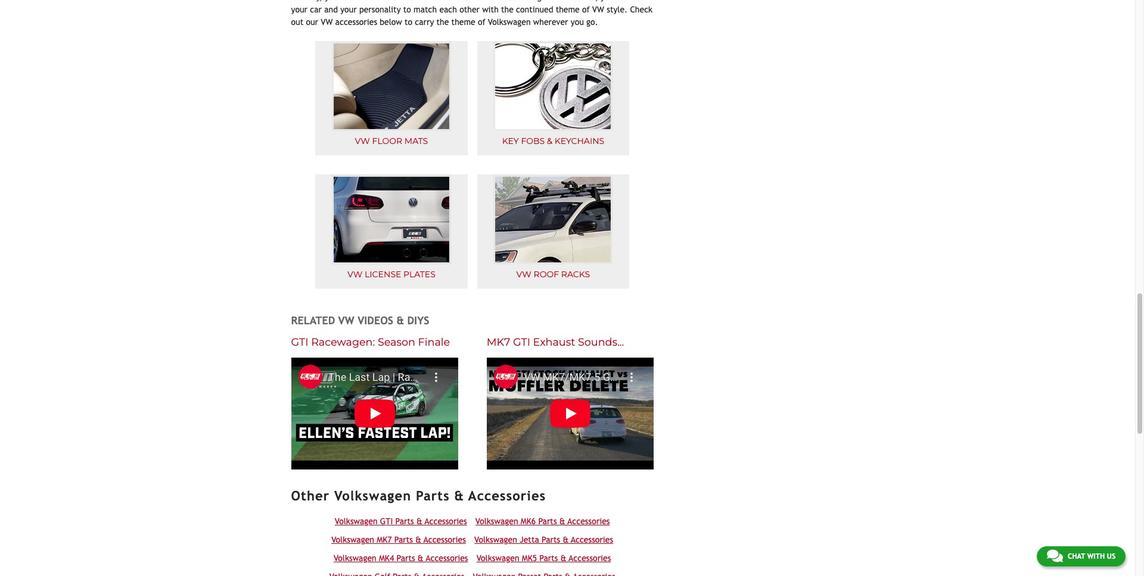 Task type: describe. For each thing, give the bounding box(es) containing it.
parts for gti
[[395, 517, 414, 527]]

season
[[378, 336, 415, 349]]

vw roof racks
[[516, 270, 590, 280]]

mk4
[[379, 554, 394, 564]]

chat
[[1068, 553, 1085, 561]]

vw license plates image
[[332, 175, 451, 264]]

key fobs & keychains link
[[477, 41, 629, 155]]

mk7 gti exhaust sounds...
[[487, 336, 624, 349]]

license
[[365, 270, 401, 280]]

0 vertical spatial mk7
[[487, 336, 510, 349]]

volkswagen for volkswagen mk7 parts & accessories
[[331, 536, 374, 545]]

vw for vw license plates
[[347, 270, 363, 280]]

vw for vw roof racks
[[516, 270, 531, 280]]

mk6
[[521, 517, 536, 527]]

volkswagen for volkswagen jetta parts & accessories
[[474, 536, 517, 545]]

floor
[[372, 136, 402, 147]]

roof
[[534, 270, 559, 280]]

volkswagen for volkswagen mk5 parts & accessories
[[477, 554, 519, 564]]

vw roof racks image
[[494, 175, 613, 264]]

sounds...
[[578, 336, 624, 349]]

accessories for volkswagen mk4 parts & accessories
[[426, 554, 468, 564]]

keychains
[[555, 136, 604, 147]]

accessories for volkswagen jetta parts & accessories
[[571, 536, 613, 545]]

vw floor mats link
[[315, 41, 468, 155]]

volkswagen for volkswagen mk4 parts & accessories
[[334, 554, 376, 564]]

volkswagen up volkswagen gti parts & accessories
[[334, 488, 411, 504]]

diys
[[407, 315, 429, 327]]

racks
[[561, 270, 590, 280]]

accessories for volkswagen gti parts & accessories
[[425, 517, 467, 527]]

volkswagen mk6 parts & accessories
[[475, 517, 610, 527]]

& for volkswagen mk4 parts & accessories
[[418, 554, 424, 564]]

volkswagen mk5 parts & accessories
[[477, 554, 611, 564]]

& for volkswagen jetta parts & accessories
[[563, 536, 569, 545]]

volkswagen for volkswagen gti parts & accessories
[[335, 517, 378, 527]]

parts for mk4
[[397, 554, 415, 564]]

0 horizontal spatial gti
[[291, 336, 308, 349]]

& for related vw videos & diys
[[396, 315, 404, 327]]

accessories for other volkswagen parts & accessories
[[468, 488, 546, 504]]

& for volkswagen gti parts & accessories
[[416, 517, 422, 527]]

vw for vw floor mats
[[355, 136, 370, 147]]

racewagen:
[[311, 336, 375, 349]]

gti for volkswagen gti parts & accessories
[[380, 517, 393, 527]]

other
[[291, 488, 330, 504]]

& for other volkswagen parts & accessories
[[454, 488, 464, 504]]

exhaust
[[533, 336, 575, 349]]

with
[[1087, 553, 1105, 561]]

related
[[291, 315, 335, 327]]

vw up racewagen:
[[338, 315, 354, 327]]

gti racewagen: season finale link
[[291, 336, 450, 349]]

fobs
[[521, 136, 545, 147]]

comments image
[[1047, 549, 1063, 564]]

volkswagen mk7 parts & accessories
[[331, 536, 466, 545]]



Task type: vqa. For each thing, say whether or not it's contained in the screenshot.
Interior Lighting Parts to the right
no



Task type: locate. For each thing, give the bounding box(es) containing it.
& for volkswagen mk7 parts & accessories
[[415, 536, 421, 545]]

vw left floor
[[355, 136, 370, 147]]

gti down "related"
[[291, 336, 308, 349]]

parts up "volkswagen mk5 parts & accessories"
[[542, 536, 560, 545]]

parts for jetta
[[542, 536, 560, 545]]

vw floor mats
[[355, 136, 428, 147]]

volkswagen mk5 parts & accessories link
[[477, 554, 611, 564]]

parts
[[416, 488, 450, 504], [395, 517, 414, 527], [538, 517, 557, 527], [394, 536, 413, 545], [542, 536, 560, 545], [397, 554, 415, 564], [539, 554, 558, 564]]

plates
[[403, 270, 435, 280]]

mk7 up mk4
[[377, 536, 392, 545]]

vw license plates link
[[315, 175, 468, 289]]

parts up volkswagen gti parts & accessories
[[416, 488, 450, 504]]

gti left exhaust
[[513, 336, 530, 349]]

&
[[547, 136, 552, 147], [396, 315, 404, 327], [454, 488, 464, 504], [416, 517, 422, 527], [559, 517, 565, 527], [415, 536, 421, 545], [563, 536, 569, 545], [418, 554, 424, 564], [561, 554, 566, 564]]

2 horizontal spatial gti
[[513, 336, 530, 349]]

volkswagen left mk4
[[334, 554, 376, 564]]

other volkswagen parts & accessories
[[291, 488, 546, 504]]

volkswagen mk6 parts & accessories link
[[475, 517, 610, 527]]

vw key fobs & keychains image
[[494, 42, 613, 131]]

chat with us link
[[1037, 547, 1126, 567]]

videos
[[358, 315, 393, 327]]

accessories down the volkswagen jetta parts & accessories
[[569, 554, 611, 564]]

parts for mk7
[[394, 536, 413, 545]]

vw floor mats image
[[332, 42, 451, 131]]

accessories down volkswagen gti parts & accessories link
[[424, 536, 466, 545]]

jetta
[[520, 536, 539, 545]]

vw left license
[[347, 270, 363, 280]]

parts for mk5
[[539, 554, 558, 564]]

volkswagen left jetta
[[474, 536, 517, 545]]

& inside the key fobs & keychains link
[[547, 136, 552, 147]]

vw license plates
[[347, 270, 435, 280]]

1 horizontal spatial gti
[[380, 517, 393, 527]]

& for volkswagen mk6 parts & accessories
[[559, 517, 565, 527]]

gti
[[291, 336, 308, 349], [513, 336, 530, 349], [380, 517, 393, 527]]

chat with us
[[1068, 553, 1115, 561]]

parts up volkswagen mk7 parts & accessories link
[[395, 517, 414, 527]]

volkswagen up the volkswagen mk7 parts & accessories
[[335, 517, 378, 527]]

volkswagen jetta parts & accessories
[[474, 536, 613, 545]]

accessories for volkswagen mk5 parts & accessories
[[569, 554, 611, 564]]

vw left 'roof'
[[516, 270, 531, 280]]

mk7
[[487, 336, 510, 349], [377, 536, 392, 545]]

mk7 gti exhaust sounds... link
[[487, 336, 624, 349]]

mk7 left exhaust
[[487, 336, 510, 349]]

parts right mk4
[[397, 554, 415, 564]]

accessories
[[468, 488, 546, 504], [425, 517, 467, 527], [568, 517, 610, 527], [424, 536, 466, 545], [571, 536, 613, 545], [426, 554, 468, 564], [569, 554, 611, 564]]

volkswagen gti parts & accessories
[[335, 517, 467, 527]]

volkswagen gti parts & accessories link
[[335, 517, 467, 527]]

parts down volkswagen jetta parts & accessories link
[[539, 554, 558, 564]]

volkswagen for volkswagen mk6 parts & accessories
[[475, 517, 518, 527]]

vw roof racks link
[[477, 175, 629, 289]]

finale
[[418, 336, 450, 349]]

us
[[1107, 553, 1115, 561]]

volkswagen left mk6
[[475, 517, 518, 527]]

key fobs & keychains
[[502, 136, 604, 147]]

mk5
[[522, 554, 537, 564]]

& for volkswagen mk5 parts & accessories
[[561, 554, 566, 564]]

volkswagen mk4 parts & accessories link
[[334, 554, 468, 564]]

parts for volkswagen
[[416, 488, 450, 504]]

mats
[[404, 136, 428, 147]]

accessories down other volkswagen parts & accessories
[[425, 517, 467, 527]]

1 vertical spatial mk7
[[377, 536, 392, 545]]

volkswagen down volkswagen gti parts & accessories
[[331, 536, 374, 545]]

parts down volkswagen gti parts & accessories link
[[394, 536, 413, 545]]

gti up volkswagen mk7 parts & accessories link
[[380, 517, 393, 527]]

gti for mk7 gti exhaust sounds...
[[513, 336, 530, 349]]

volkswagen mk4 parts & accessories
[[334, 554, 468, 564]]

related vw videos & diys
[[291, 315, 429, 327]]

volkswagen
[[334, 488, 411, 504], [335, 517, 378, 527], [475, 517, 518, 527], [331, 536, 374, 545], [474, 536, 517, 545], [334, 554, 376, 564], [477, 554, 519, 564]]

vw
[[355, 136, 370, 147], [347, 270, 363, 280], [516, 270, 531, 280], [338, 315, 354, 327]]

0 horizontal spatial mk7
[[377, 536, 392, 545]]

accessories down volkswagen mk7 parts & accessories link
[[426, 554, 468, 564]]

accessories up mk6
[[468, 488, 546, 504]]

volkswagen jetta parts & accessories link
[[474, 536, 613, 545]]

1 horizontal spatial mk7
[[487, 336, 510, 349]]

parts up volkswagen jetta parts & accessories link
[[538, 517, 557, 527]]

gti racewagen: season finale
[[291, 336, 450, 349]]

accessories up volkswagen jetta parts & accessories link
[[568, 517, 610, 527]]

volkswagen mk7 parts & accessories link
[[331, 536, 466, 545]]

parts for mk6
[[538, 517, 557, 527]]

accessories up "volkswagen mk5 parts & accessories"
[[571, 536, 613, 545]]

key
[[502, 136, 519, 147]]

accessories for volkswagen mk6 parts & accessories
[[568, 517, 610, 527]]

volkswagen left 'mk5'
[[477, 554, 519, 564]]

accessories for volkswagen mk7 parts & accessories
[[424, 536, 466, 545]]



